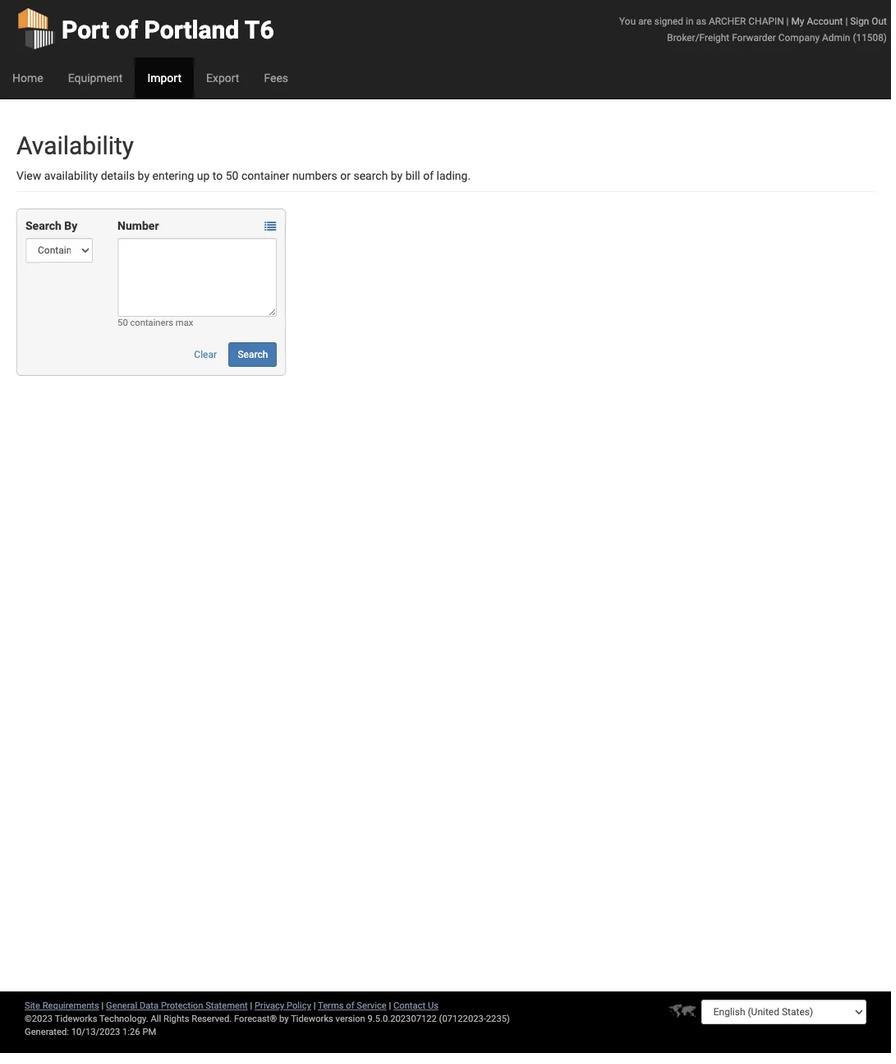 Task type: describe. For each thing, give the bounding box(es) containing it.
search button
[[229, 342, 277, 367]]

©2023 tideworks
[[25, 1014, 97, 1025]]

statement
[[205, 1001, 248, 1012]]

number
[[118, 219, 159, 232]]

you
[[619, 16, 636, 27]]

port of portland t6 link
[[16, 0, 274, 57]]

terms of service link
[[318, 1001, 387, 1012]]

fees button
[[252, 57, 301, 99]]

clear button
[[185, 342, 226, 367]]

| up forecast®
[[250, 1001, 252, 1012]]

site
[[25, 1001, 40, 1012]]

service
[[357, 1001, 387, 1012]]

portland
[[144, 16, 239, 44]]

site requirements link
[[25, 1001, 99, 1012]]

(07122023-
[[439, 1014, 486, 1025]]

9.5.0.202307122
[[368, 1014, 437, 1025]]

sign out link
[[850, 16, 887, 27]]

you are signed in as archer chapin | my account | sign out broker/freight forwarder company admin (11508)
[[619, 16, 887, 44]]

us
[[428, 1001, 439, 1012]]

version
[[336, 1014, 365, 1025]]

by inside site requirements | general data protection statement | privacy policy | terms of service | contact us ©2023 tideworks technology. all rights reserved. forecast® by tideworks version 9.5.0.202307122 (07122023-2235) generated: 10/13/2023 1:26 pm
[[279, 1014, 289, 1025]]

home button
[[0, 57, 56, 99]]

Number text field
[[118, 238, 277, 317]]

import button
[[135, 57, 194, 99]]

export button
[[194, 57, 252, 99]]

| left my
[[786, 16, 789, 27]]

equipment button
[[56, 57, 135, 99]]

0 horizontal spatial 50
[[118, 318, 128, 328]]

container
[[241, 169, 289, 182]]

rights
[[163, 1014, 189, 1025]]

max
[[176, 318, 193, 328]]

sign
[[850, 16, 869, 27]]

| left general at bottom
[[101, 1001, 104, 1012]]

up
[[197, 169, 210, 182]]

chapin
[[748, 16, 784, 27]]

or
[[340, 169, 351, 182]]

details
[[101, 169, 135, 182]]

port of portland t6
[[62, 16, 274, 44]]

entering
[[152, 169, 194, 182]]

| left sign
[[845, 16, 848, 27]]

0 vertical spatial of
[[115, 16, 138, 44]]

data
[[140, 1001, 159, 1012]]

availability
[[16, 131, 134, 160]]

view availability details by entering up to 50 container numbers or search by bill of lading.
[[16, 169, 471, 182]]

availability
[[44, 169, 98, 182]]

containers
[[130, 318, 173, 328]]

| up 9.5.0.202307122
[[389, 1001, 391, 1012]]

0 horizontal spatial by
[[138, 169, 149, 182]]

equipment
[[68, 71, 123, 85]]

clear
[[194, 349, 217, 361]]

fees
[[264, 71, 288, 85]]

search
[[354, 169, 388, 182]]



Task type: locate. For each thing, give the bounding box(es) containing it.
1 vertical spatial search
[[238, 349, 268, 361]]

broker/freight
[[667, 32, 729, 44]]

export
[[206, 71, 239, 85]]

terms
[[318, 1001, 344, 1012]]

in
[[686, 16, 694, 27]]

50 right to on the top left
[[226, 169, 239, 182]]

search for search
[[238, 349, 268, 361]]

out
[[872, 16, 887, 27]]

of
[[115, 16, 138, 44], [423, 169, 434, 182], [346, 1001, 354, 1012]]

to
[[213, 169, 223, 182]]

view
[[16, 169, 41, 182]]

privacy policy link
[[255, 1001, 311, 1012]]

1 vertical spatial 50
[[118, 318, 128, 328]]

by left the bill
[[391, 169, 403, 182]]

0 horizontal spatial of
[[115, 16, 138, 44]]

contact
[[393, 1001, 426, 1012]]

1 vertical spatial of
[[423, 169, 434, 182]]

search for search by
[[25, 219, 61, 232]]

of right the bill
[[423, 169, 434, 182]]

site requirements | general data protection statement | privacy policy | terms of service | contact us ©2023 tideworks technology. all rights reserved. forecast® by tideworks version 9.5.0.202307122 (07122023-2235) generated: 10/13/2023 1:26 pm
[[25, 1001, 510, 1038]]

50
[[226, 169, 239, 182], [118, 318, 128, 328]]

are
[[638, 16, 652, 27]]

1 horizontal spatial by
[[279, 1014, 289, 1025]]

protection
[[161, 1001, 203, 1012]]

technology.
[[99, 1014, 148, 1025]]

archer
[[709, 16, 746, 27]]

by down privacy policy link
[[279, 1014, 289, 1025]]

search by
[[25, 219, 77, 232]]

general data protection statement link
[[106, 1001, 248, 1012]]

search
[[25, 219, 61, 232], [238, 349, 268, 361]]

2235)
[[486, 1014, 510, 1025]]

bill
[[405, 169, 420, 182]]

0 vertical spatial 50
[[226, 169, 239, 182]]

port
[[62, 16, 109, 44]]

signed
[[654, 16, 683, 27]]

1 horizontal spatial of
[[346, 1001, 354, 1012]]

my
[[791, 16, 804, 27]]

lading.
[[437, 169, 471, 182]]

10/13/2023
[[71, 1027, 120, 1038]]

search inside search button
[[238, 349, 268, 361]]

search right clear
[[238, 349, 268, 361]]

2 vertical spatial of
[[346, 1001, 354, 1012]]

1 horizontal spatial search
[[238, 349, 268, 361]]

|
[[786, 16, 789, 27], [845, 16, 848, 27], [101, 1001, 104, 1012], [250, 1001, 252, 1012], [314, 1001, 316, 1012], [389, 1001, 391, 1012]]

forwarder
[[732, 32, 776, 44]]

numbers
[[292, 169, 337, 182]]

| up tideworks at the bottom left of the page
[[314, 1001, 316, 1012]]

1:26
[[122, 1027, 140, 1038]]

admin
[[822, 32, 850, 44]]

company
[[778, 32, 820, 44]]

privacy
[[255, 1001, 284, 1012]]

1 horizontal spatial 50
[[226, 169, 239, 182]]

tideworks
[[291, 1014, 333, 1025]]

by
[[64, 219, 77, 232]]

0 horizontal spatial search
[[25, 219, 61, 232]]

policy
[[287, 1001, 311, 1012]]

home
[[12, 71, 43, 85]]

pm
[[142, 1027, 156, 1038]]

forecast®
[[234, 1014, 277, 1025]]

my account link
[[791, 16, 843, 27]]

of up 'version'
[[346, 1001, 354, 1012]]

generated:
[[25, 1027, 69, 1038]]

t6
[[245, 16, 274, 44]]

of right port at the left of the page
[[115, 16, 138, 44]]

requirements
[[42, 1001, 99, 1012]]

50 left "containers"
[[118, 318, 128, 328]]

general
[[106, 1001, 137, 1012]]

all
[[151, 1014, 161, 1025]]

50 containers max
[[118, 318, 193, 328]]

reserved.
[[192, 1014, 232, 1025]]

0 vertical spatial search
[[25, 219, 61, 232]]

show list image
[[265, 221, 276, 233]]

by right details
[[138, 169, 149, 182]]

search left by
[[25, 219, 61, 232]]

by
[[138, 169, 149, 182], [391, 169, 403, 182], [279, 1014, 289, 1025]]

of inside site requirements | general data protection statement | privacy policy | terms of service | contact us ©2023 tideworks technology. all rights reserved. forecast® by tideworks version 9.5.0.202307122 (07122023-2235) generated: 10/13/2023 1:26 pm
[[346, 1001, 354, 1012]]

2 horizontal spatial of
[[423, 169, 434, 182]]

as
[[696, 16, 706, 27]]

contact us link
[[393, 1001, 439, 1012]]

2 horizontal spatial by
[[391, 169, 403, 182]]

account
[[807, 16, 843, 27]]

(11508)
[[853, 32, 887, 44]]

import
[[147, 71, 181, 85]]



Task type: vqa. For each thing, say whether or not it's contained in the screenshot.
12:40
no



